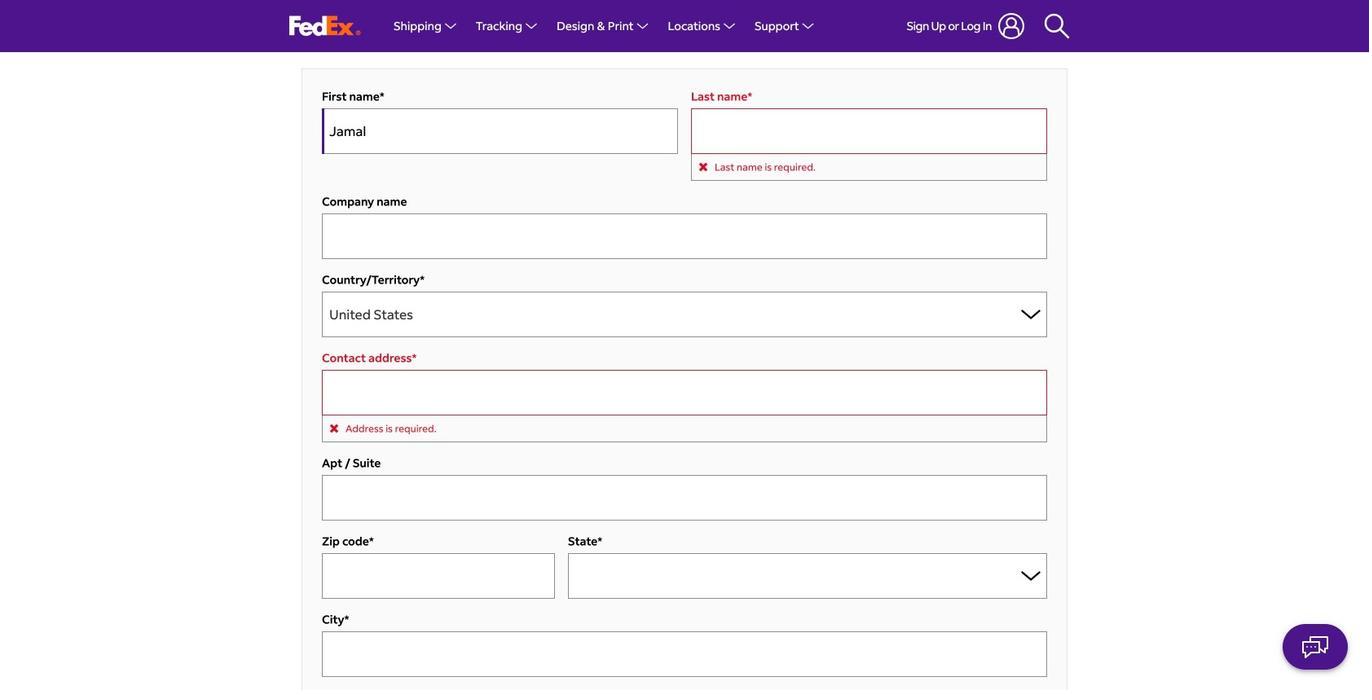 Task type: locate. For each thing, give the bounding box(es) containing it.
None text field
[[322, 108, 678, 154], [322, 213, 1047, 259], [322, 632, 1047, 677], [322, 108, 678, 154], [322, 213, 1047, 259], [322, 632, 1047, 677]]

None text field
[[691, 108, 1047, 154], [322, 370, 1047, 416], [322, 475, 1047, 521], [322, 553, 555, 599], [691, 108, 1047, 154], [322, 370, 1047, 416], [322, 475, 1047, 521], [322, 553, 555, 599]]

None field
[[322, 350, 1047, 442]]



Task type: describe. For each thing, give the bounding box(es) containing it.
fedex search image
[[1044, 13, 1070, 39]]



Task type: vqa. For each thing, say whether or not it's contained in the screenshot.
Fedex Search Icon
yes



